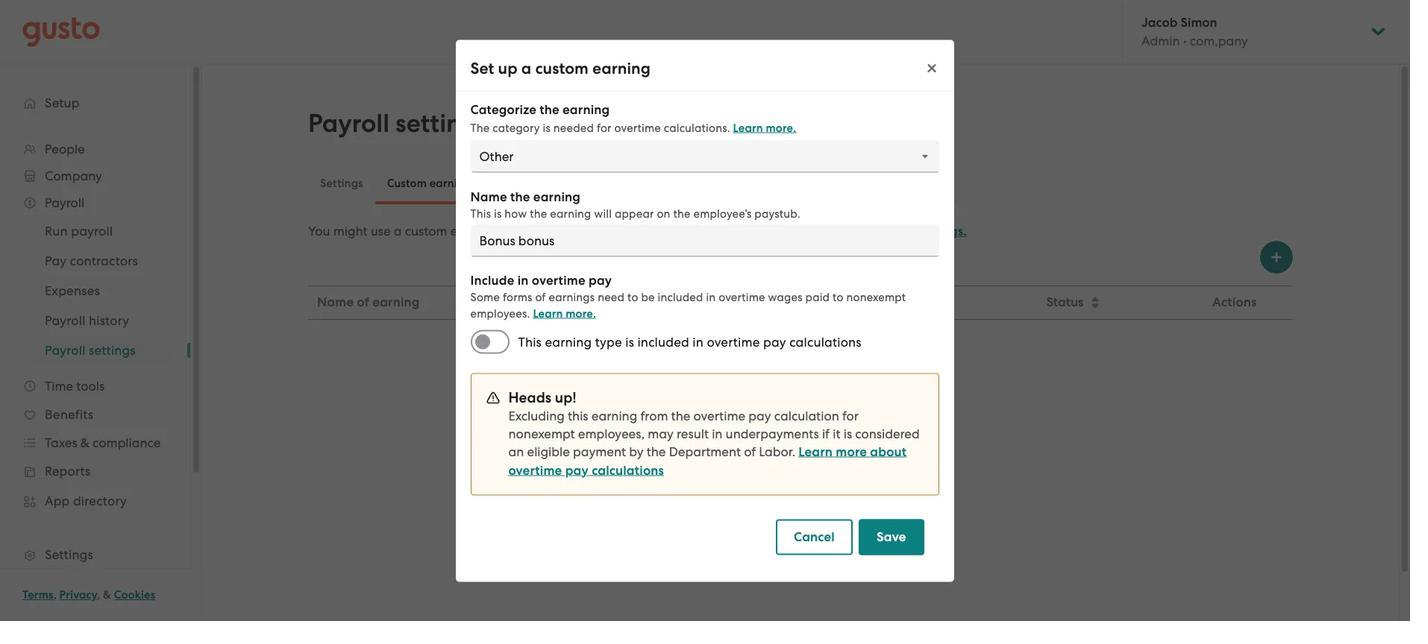 Task type: vqa. For each thing, say whether or not it's contained in the screenshot.
our
no



Task type: describe. For each thing, give the bounding box(es) containing it.
settings
[[395, 108, 488, 139]]

pay inside excluding this earning from the overtime pay calculation for nonexempt employees, may result in underpayments if it is considered an eligible payment by the department of labor.
[[749, 408, 771, 423]]

of inside "custom earning types" grid
[[357, 295, 369, 310]]

this inside name the earning this is how the earning will appear on the employee's paystub.
[[471, 207, 491, 220]]

include inside custom earning type dialog
[[471, 272, 515, 288]]

use
[[371, 224, 391, 239]]

eligible
[[527, 444, 570, 459]]

terms , privacy , & cookies
[[22, 589, 155, 602]]

if
[[823, 426, 830, 441]]

name for name the earning this is how the earning will appear on the employee's paystub.
[[471, 189, 508, 204]]

of inside excluding this earning from the overtime pay calculation for nonexempt employees, may result in underpayments if it is considered an eligible payment by the department of labor.
[[744, 444, 756, 459]]

considered
[[856, 426, 920, 441]]

earning inside excluding this earning from the overtime pay calculation for nonexempt employees, may result in underpayments if it is considered an eligible payment by the department of labor.
[[592, 408, 638, 423]]

custom inside button
[[777, 516, 820, 532]]

wages
[[768, 290, 803, 304]]

this earning type is included in overtime pay calculations
[[519, 334, 862, 349]]

2 to from the left
[[833, 290, 844, 304]]

custom for custom earnings
[[387, 177, 427, 190]]

calculations inside 'learn more about overtime pay calculations'
[[592, 463, 664, 478]]

custom earnings button
[[375, 166, 488, 201]]

0 vertical spatial more
[[791, 224, 822, 239]]

have
[[785, 466, 822, 485]]

include in overtime pay button
[[709, 287, 1036, 319]]

paid
[[806, 290, 830, 304]]

learn down paystub.
[[753, 224, 787, 239]]

add
[[749, 516, 774, 532]]

custom left the earnings.
[[864, 224, 908, 239]]

learn more. link for include in overtime pay
[[533, 307, 597, 320]]

earnings inside some forms of earnings need to be included in overtime wages paid to nonexempt employees.
[[549, 290, 595, 304]]

learn right employees.
[[533, 307, 563, 320]]

be
[[642, 290, 655, 304]]

heads up! alert
[[471, 373, 939, 495]]

is inside name the earning this is how the earning will appear on the employee's paystub.
[[494, 207, 502, 220]]

more inside 'learn more about overtime pay calculations'
[[836, 444, 867, 460]]

earning inside button
[[823, 516, 870, 532]]

the up result
[[672, 408, 691, 423]]

payroll settings tab list
[[308, 163, 1293, 204]]

1 vertical spatial more.
[[566, 307, 597, 320]]

category button
[[535, 287, 707, 319]]

the down may
[[647, 444, 666, 459]]

terms
[[22, 589, 53, 602]]

employees,
[[578, 426, 645, 441]]

terms link
[[22, 589, 53, 602]]

0 horizontal spatial a
[[394, 224, 402, 239]]

more. inside categorize the earning the category is needed for overtime calculations. learn more.
[[766, 121, 797, 134]]

excluding
[[509, 408, 565, 423]]

actions
[[1212, 295, 1257, 310]]

custom earnings
[[387, 177, 476, 190]]

the right 'on'
[[674, 207, 691, 220]]

add custom earning
[[749, 516, 870, 532]]

excluding this earning from the overtime pay calculation for nonexempt employees, may result in underpayments if it is considered an eligible payment by the department of labor.
[[509, 408, 920, 459]]

may
[[648, 426, 674, 441]]

included inside some forms of earnings need to be included in overtime wages paid to nonexempt employees.
[[658, 290, 704, 304]]

paystub.
[[755, 207, 801, 220]]

save button
[[859, 519, 924, 555]]

pay.
[[722, 224, 747, 239]]

up
[[498, 58, 518, 78]]

payroll
[[308, 108, 389, 139]]

Name the earning field
[[471, 224, 939, 257]]

status
[[1046, 295, 1084, 310]]

custom earning type dialog
[[456, 40, 954, 582]]

overtime inside categorize the earning the category is needed for overtime calculations. learn more.
[[615, 121, 661, 134]]

learn more. link for categorize the earning
[[734, 121, 797, 134]]

payroll settings
[[308, 108, 488, 139]]

2 horizontal spatial a
[[548, 224, 556, 239]]

some
[[471, 290, 500, 304]]

name the earning this is how the earning will appear on the employee's paystub.
[[471, 189, 801, 220]]

not
[[825, 466, 850, 485]]

custom earning types grid
[[308, 286, 1293, 622]]

custom inside dialog
[[536, 58, 589, 78]]

underpayments
[[726, 426, 819, 441]]

name of earning
[[317, 295, 420, 310]]

or
[[644, 224, 656, 239]]

labor.
[[759, 444, 796, 459]]

severance
[[660, 224, 719, 239]]

overtime inside button
[[777, 295, 830, 310]]

need
[[598, 290, 625, 304]]

privacy
[[59, 589, 97, 602]]

nonexempt inside some forms of earnings need to be included in overtime wages paid to nonexempt employees.
[[847, 290, 906, 304]]

name for name of earning
[[317, 295, 354, 310]]

heads
[[509, 389, 552, 406]]

pay up need
[[589, 272, 612, 288]]

earnings.
[[911, 224, 967, 239]]

been
[[854, 466, 892, 485]]

include in overtime pay inside custom earning type dialog
[[471, 272, 612, 288]]

earnings for custom earnings have not been added
[[716, 466, 781, 485]]

add custom earning button
[[713, 507, 888, 542]]

cancel
[[794, 529, 835, 545]]

forms
[[503, 290, 533, 304]]

custom inside you might use a custom earning type for a signing bonus or severance pay. learn more about custom earnings.
[[405, 224, 447, 239]]

type inside you might use a custom earning type for a signing bonus or severance pay. learn more about custom earnings.
[[499, 224, 526, 239]]

employee's
[[694, 207, 752, 220]]

This earning type is included in overtime pay calculations checkbox
[[471, 325, 519, 358]]

set
[[471, 58, 495, 78]]

privacy link
[[59, 589, 97, 602]]

of inside some forms of earnings need to be included in overtime wages paid to nonexempt employees.
[[536, 290, 546, 304]]

account menu element
[[1122, 0, 1388, 63]]

home image
[[22, 17, 100, 47]]

in inside excluding this earning from the overtime pay calculation for nonexempt employees, may result in underpayments if it is considered an eligible payment by the department of labor.
[[712, 426, 723, 441]]



Task type: locate. For each thing, give the bounding box(es) containing it.
will
[[595, 207, 612, 220]]

for inside categorize the earning the category is needed for overtime calculations. learn more.
[[597, 121, 612, 134]]

on
[[657, 207, 671, 220]]

set up a custom earning
[[471, 58, 651, 78]]

earnings for custom earnings
[[430, 177, 476, 190]]

0 vertical spatial about
[[825, 224, 861, 239]]

for for earning
[[597, 121, 612, 134]]

pay inside button
[[833, 295, 856, 310]]

of down might
[[357, 295, 369, 310]]

1 horizontal spatial this
[[519, 334, 542, 349]]

1 vertical spatial name
[[317, 295, 354, 310]]

custom
[[536, 58, 589, 78], [405, 224, 447, 239], [864, 224, 908, 239], [777, 516, 820, 532]]

1 horizontal spatial earnings
[[549, 290, 595, 304]]

1 vertical spatial more
[[836, 444, 867, 460]]

1 horizontal spatial a
[[522, 58, 532, 78]]

1 horizontal spatial ,
[[97, 589, 100, 602]]

2 horizontal spatial of
[[744, 444, 756, 459]]

,
[[53, 589, 57, 602], [97, 589, 100, 602]]

0 vertical spatial include
[[471, 272, 515, 288]]

0 vertical spatial more.
[[766, 121, 797, 134]]

earnings up the learn more.
[[549, 290, 595, 304]]

is down category button
[[626, 334, 635, 349]]

included down some forms of earnings need to be included in overtime wages paid to nonexempt employees.
[[638, 334, 690, 349]]

pay down payment
[[566, 463, 589, 478]]

&
[[103, 589, 111, 602]]

1 horizontal spatial include in overtime pay
[[717, 295, 856, 310]]

a left signing
[[548, 224, 556, 239]]

the right the "how"
[[530, 207, 548, 220]]

1 horizontal spatial custom
[[656, 466, 712, 485]]

learn inside categorize the earning the category is needed for overtime calculations. learn more.
[[734, 121, 763, 134]]

about
[[825, 224, 861, 239], [871, 444, 907, 460]]

the up the "how"
[[511, 189, 530, 204]]

cookies button
[[114, 586, 155, 604]]

learn more about overtime pay calculations link
[[509, 444, 907, 478]]

department
[[669, 444, 741, 459]]

you
[[308, 224, 330, 239]]

0 vertical spatial learn more. link
[[734, 121, 797, 134]]

is left the needed
[[543, 121, 551, 134]]

this down employees.
[[519, 334, 542, 349]]

1 horizontal spatial nonexempt
[[847, 290, 906, 304]]

in inside some forms of earnings need to be included in overtime wages paid to nonexempt employees.
[[707, 290, 716, 304]]

the
[[540, 101, 560, 117], [511, 189, 530, 204], [530, 207, 548, 220], [674, 207, 691, 220], [672, 408, 691, 423], [647, 444, 666, 459]]

might
[[333, 224, 367, 239]]

pay right paid
[[833, 295, 856, 310]]

a
[[522, 58, 532, 78], [394, 224, 402, 239], [548, 224, 556, 239]]

in up "forms"
[[518, 272, 529, 288]]

calculations.
[[664, 121, 731, 134]]

0 horizontal spatial nonexempt
[[509, 426, 575, 441]]

0 horizontal spatial include
[[471, 272, 515, 288]]

0 horizontal spatial more.
[[566, 307, 597, 320]]

learn more. link
[[734, 121, 797, 134], [533, 307, 597, 320]]

from
[[641, 408, 668, 423]]

signing
[[560, 224, 602, 239]]

2 horizontal spatial for
[[843, 408, 859, 423]]

0 horizontal spatial about
[[825, 224, 861, 239]]

category
[[493, 121, 540, 134]]

, left &
[[97, 589, 100, 602]]

0 horizontal spatial ,
[[53, 589, 57, 602]]

0 vertical spatial for
[[597, 121, 612, 134]]

heads up!
[[509, 389, 577, 406]]

1 vertical spatial earnings
[[549, 290, 595, 304]]

pay
[[589, 272, 612, 288], [833, 295, 856, 310], [764, 334, 787, 349], [749, 408, 771, 423], [566, 463, 589, 478]]

it
[[833, 426, 841, 441]]

1 horizontal spatial calculations
[[790, 334, 862, 349]]

1 horizontal spatial more
[[836, 444, 867, 460]]

0 vertical spatial type
[[499, 224, 526, 239]]

2 horizontal spatial earnings
[[716, 466, 781, 485]]

0 horizontal spatial include in overtime pay
[[471, 272, 612, 288]]

a right up on the top of page
[[522, 58, 532, 78]]

for for use
[[529, 224, 545, 239]]

for
[[597, 121, 612, 134], [529, 224, 545, 239], [843, 408, 859, 423]]

learn more about overtime pay calculations
[[509, 444, 907, 478]]

0 horizontal spatial name
[[317, 295, 354, 310]]

of right "forms"
[[536, 290, 546, 304]]

is right it
[[844, 426, 852, 441]]

for inside excluding this earning from the overtime pay calculation for nonexempt employees, may result in underpayments if it is considered an eligible payment by the department of labor.
[[843, 408, 859, 423]]

save
[[877, 529, 907, 545]]

learn more about custom earnings. link
[[753, 224, 967, 239]]

1 vertical spatial nonexempt
[[509, 426, 575, 441]]

cookies
[[114, 589, 155, 602]]

1 vertical spatial learn more. link
[[533, 307, 597, 320]]

about down payroll settings tab list
[[825, 224, 861, 239]]

1 to from the left
[[628, 290, 639, 304]]

0 horizontal spatial more
[[791, 224, 822, 239]]

name inside name the earning this is how the earning will appear on the employee's paystub.
[[471, 189, 508, 204]]

1 vertical spatial custom
[[656, 466, 712, 485]]

0 horizontal spatial type
[[499, 224, 526, 239]]

is left the "how"
[[494, 207, 502, 220]]

categorize
[[471, 101, 537, 117]]

1 horizontal spatial include
[[717, 295, 760, 310]]

to right paid
[[833, 290, 844, 304]]

about inside 'learn more about overtime pay calculations'
[[871, 444, 907, 460]]

0 horizontal spatial custom
[[387, 177, 427, 190]]

in down some forms of earnings need to be included in overtime wages paid to nonexempt employees.
[[693, 334, 704, 349]]

included
[[658, 290, 704, 304], [638, 334, 690, 349]]

0 vertical spatial name
[[471, 189, 508, 204]]

to left be
[[628, 290, 639, 304]]

0 vertical spatial calculations
[[790, 334, 862, 349]]

cancel button
[[776, 519, 853, 555]]

2 vertical spatial earnings
[[716, 466, 781, 485]]

name inside "custom earning types" grid
[[317, 295, 354, 310]]

include in overtime pay inside button
[[717, 295, 856, 310]]

how
[[505, 207, 527, 220]]

nonexempt
[[847, 290, 906, 304], [509, 426, 575, 441]]

type inside custom earning type dialog
[[595, 334, 623, 349]]

nonexempt right paid
[[847, 290, 906, 304]]

name up the "how"
[[471, 189, 508, 204]]

the up the needed
[[540, 101, 560, 117]]

in up this earning type is included in overtime pay calculations
[[707, 290, 716, 304]]

more
[[791, 224, 822, 239], [836, 444, 867, 460]]

0 vertical spatial include in overtime pay
[[471, 272, 612, 288]]

custom right add
[[777, 516, 820, 532]]

1 horizontal spatial of
[[536, 290, 546, 304]]

1 horizontal spatial type
[[595, 334, 623, 349]]

pay inside 'learn more about overtime pay calculations'
[[566, 463, 589, 478]]

learn more.
[[533, 307, 597, 320]]

appear
[[615, 207, 654, 220]]

earning inside categorize the earning the category is needed for overtime calculations. learn more.
[[563, 101, 610, 117]]

payment
[[573, 444, 626, 459]]

1 horizontal spatial for
[[597, 121, 612, 134]]

is inside categorize the earning the category is needed for overtime calculations. learn more.
[[543, 121, 551, 134]]

include inside button
[[717, 295, 760, 310]]

up!
[[555, 389, 577, 406]]

for left signing
[[529, 224, 545, 239]]

1 vertical spatial include in overtime pay
[[717, 295, 856, 310]]

learn inside 'learn more about overtime pay calculations'
[[799, 444, 833, 460]]

nonexempt down excluding
[[509, 426, 575, 441]]

some forms of earnings need to be included in overtime wages paid to nonexempt employees.
[[471, 290, 906, 320]]

2 vertical spatial for
[[843, 408, 859, 423]]

0 vertical spatial this
[[471, 207, 491, 220]]

calculations down by
[[592, 463, 664, 478]]

earnings
[[430, 177, 476, 190], [549, 290, 595, 304], [716, 466, 781, 485]]

include left wages
[[717, 295, 760, 310]]

nonexempt inside excluding this earning from the overtime pay calculation for nonexempt employees, may result in underpayments if it is considered an eligible payment by the department of labor.
[[509, 426, 575, 441]]

1 vertical spatial type
[[595, 334, 623, 349]]

this left the "how"
[[471, 207, 491, 220]]

0 horizontal spatial of
[[357, 295, 369, 310]]

0 horizontal spatial this
[[471, 207, 491, 220]]

overtime inside excluding this earning from the overtime pay calculation for nonexempt employees, may result in underpayments if it is considered an eligible payment by the department of labor.
[[694, 408, 746, 423]]

for up considered
[[843, 408, 859, 423]]

you might use a custom earning type for a signing bonus or severance pay. learn more about custom earnings.
[[308, 224, 967, 239]]

status button
[[1037, 287, 1175, 319]]

an
[[509, 444, 524, 459]]

1 horizontal spatial about
[[871, 444, 907, 460]]

include in overtime pay
[[471, 272, 612, 288], [717, 295, 856, 310]]

1 vertical spatial this
[[519, 334, 542, 349]]

more.
[[766, 121, 797, 134], [566, 307, 597, 320]]

employees.
[[471, 307, 531, 320]]

added
[[896, 466, 945, 485]]

earnings inside "custom earning types" grid
[[716, 466, 781, 485]]

of
[[536, 290, 546, 304], [357, 295, 369, 310], [744, 444, 756, 459]]

earnings down 'labor.'
[[716, 466, 781, 485]]

0 horizontal spatial learn more. link
[[533, 307, 597, 320]]

1 horizontal spatial more.
[[766, 121, 797, 134]]

earnings down 'settings' at the left of page
[[430, 177, 476, 190]]

a right use
[[394, 224, 402, 239]]

for right the needed
[[597, 121, 612, 134]]

in up the department
[[712, 426, 723, 441]]

1 horizontal spatial learn more. link
[[734, 121, 797, 134]]

earning
[[593, 58, 651, 78], [563, 101, 610, 117], [534, 189, 581, 204], [550, 207, 592, 220], [450, 224, 496, 239], [373, 295, 420, 310], [545, 334, 592, 349], [592, 408, 638, 423], [823, 516, 870, 532]]

0 vertical spatial custom
[[387, 177, 427, 190]]

pay down wages
[[764, 334, 787, 349]]

earning inside you might use a custom earning type for a signing bonus or severance pay. learn more about custom earnings.
[[450, 224, 496, 239]]

0 horizontal spatial calculations
[[592, 463, 664, 478]]

custom up use
[[387, 177, 427, 190]]

categorize the earning the category is needed for overtime calculations. learn more.
[[471, 101, 797, 134]]

custom
[[387, 177, 427, 190], [656, 466, 712, 485]]

0 horizontal spatial earnings
[[430, 177, 476, 190]]

the inside categorize the earning the category is needed for overtime calculations. learn more.
[[540, 101, 560, 117]]

custom right use
[[405, 224, 447, 239]]

settings
[[320, 177, 363, 190]]

custom for custom earnings have not been added
[[656, 466, 712, 485]]

1 vertical spatial calculations
[[592, 463, 664, 478]]

custom right up on the top of page
[[536, 58, 589, 78]]

for inside you might use a custom earning type for a signing bonus or severance pay. learn more about custom earnings.
[[529, 224, 545, 239]]

in left paid
[[763, 295, 774, 310]]

learn down if
[[799, 444, 833, 460]]

learn right calculations.
[[734, 121, 763, 134]]

overtime inside some forms of earnings need to be included in overtime wages paid to nonexempt employees.
[[719, 290, 766, 304]]

type down the "how"
[[499, 224, 526, 239]]

this
[[568, 408, 589, 423]]

pay up underpayments
[[749, 408, 771, 423]]

calculation
[[775, 408, 840, 423]]

settings button
[[308, 166, 375, 201]]

of left 'labor.'
[[744, 444, 756, 459]]

1 vertical spatial included
[[638, 334, 690, 349]]

earnings inside button
[[430, 177, 476, 190]]

needed
[[554, 121, 594, 134]]

2 , from the left
[[97, 589, 100, 602]]

in inside button
[[763, 295, 774, 310]]

calculations down paid
[[790, 334, 862, 349]]

custom down the department
[[656, 466, 712, 485]]

this
[[471, 207, 491, 220], [519, 334, 542, 349]]

is
[[543, 121, 551, 134], [494, 207, 502, 220], [626, 334, 635, 349], [844, 426, 852, 441]]

the
[[471, 121, 490, 134]]

1 vertical spatial about
[[871, 444, 907, 460]]

include up some
[[471, 272, 515, 288]]

include
[[471, 272, 515, 288], [717, 295, 760, 310]]

about down considered
[[871, 444, 907, 460]]

1 horizontal spatial name
[[471, 189, 508, 204]]

1 vertical spatial include
[[717, 295, 760, 310]]

1 horizontal spatial to
[[833, 290, 844, 304]]

0 vertical spatial earnings
[[430, 177, 476, 190]]

is inside excluding this earning from the overtime pay calculation for nonexempt employees, may result in underpayments if it is considered an eligible payment by the department of labor.
[[844, 426, 852, 441]]

by
[[630, 444, 644, 459]]

bonus
[[605, 224, 641, 239]]

, left the privacy link
[[53, 589, 57, 602]]

more down paystub.
[[791, 224, 822, 239]]

0 horizontal spatial to
[[628, 290, 639, 304]]

category
[[544, 295, 599, 310]]

result
[[677, 426, 709, 441]]

1 , from the left
[[53, 589, 57, 602]]

1 vertical spatial for
[[529, 224, 545, 239]]

custom inside button
[[387, 177, 427, 190]]

name down might
[[317, 295, 354, 310]]

a inside dialog
[[522, 58, 532, 78]]

0 vertical spatial nonexempt
[[847, 290, 906, 304]]

0 vertical spatial included
[[658, 290, 704, 304]]

overtime inside 'learn more about overtime pay calculations'
[[509, 463, 562, 478]]

in
[[518, 272, 529, 288], [707, 290, 716, 304], [763, 295, 774, 310], [693, 334, 704, 349], [712, 426, 723, 441]]

custom inside grid
[[656, 466, 712, 485]]

type down category button
[[595, 334, 623, 349]]

0 horizontal spatial for
[[529, 224, 545, 239]]

custom earnings have not been added
[[656, 466, 945, 485]]

more down it
[[836, 444, 867, 460]]

included right be
[[658, 290, 704, 304]]



